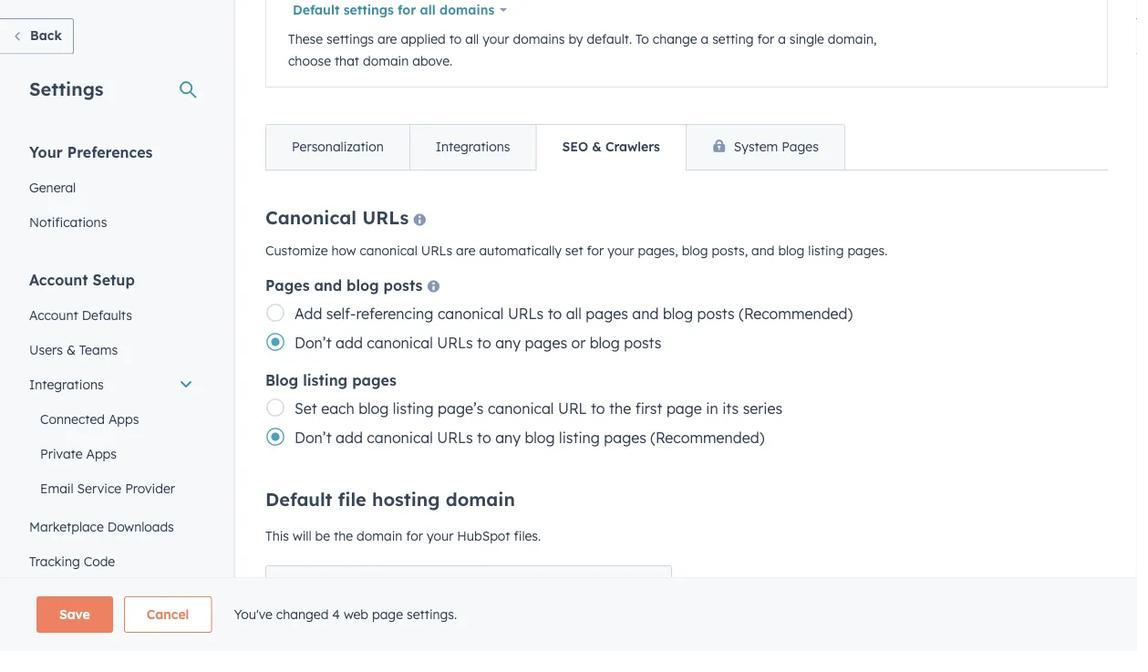 Task type: vqa. For each thing, say whether or not it's contained in the screenshot.
to related to blog
yes



Task type: locate. For each thing, give the bounding box(es) containing it.
blog listing pages
[[265, 371, 397, 389]]

integrations inside account setup 'element'
[[29, 376, 104, 392]]

seo & crawlers button
[[536, 125, 686, 170]]

blog down set each blog listing page's canonical url to the first page in its series
[[525, 429, 555, 447]]

pages,
[[638, 243, 678, 259]]

1 account from the top
[[29, 270, 88, 289]]

2 vertical spatial your
[[427, 528, 454, 544]]

canonical urls
[[265, 206, 409, 229]]

1 horizontal spatial pages
[[782, 139, 819, 155]]

& right seo on the top of the page
[[592, 139, 602, 155]]

to
[[449, 31, 462, 47], [548, 305, 562, 323], [477, 334, 491, 352], [591, 399, 605, 418], [477, 429, 491, 447]]

system pages button
[[686, 125, 844, 170]]

& for crawlers
[[592, 139, 602, 155]]

don't
[[295, 334, 332, 352], [295, 429, 332, 447]]

pages up the add
[[265, 276, 310, 295]]

0 vertical spatial are
[[378, 31, 397, 47]]

for inside popup button
[[398, 2, 416, 18]]

1 vertical spatial integrations
[[29, 376, 104, 392]]

2 any from the top
[[495, 429, 521, 447]]

0 horizontal spatial are
[[378, 31, 397, 47]]

pages inside button
[[782, 139, 819, 155]]

for up applied in the top of the page
[[398, 2, 416, 18]]

page's
[[438, 399, 484, 418]]

default
[[293, 2, 340, 18], [265, 488, 332, 511]]

0 horizontal spatial pages
[[265, 276, 310, 295]]

for inside these settings are applied to all your domains by default. to change a setting for a single domain, choose that domain above.
[[757, 31, 774, 47]]

canonical for pages
[[367, 334, 433, 352]]

account defaults link
[[18, 298, 204, 332]]

page
[[667, 399, 702, 418], [372, 606, 403, 622]]

add down the each
[[336, 429, 363, 447]]

0 horizontal spatial domains
[[440, 2, 495, 18]]

file
[[338, 488, 366, 511]]

2 vertical spatial posts
[[624, 334, 662, 352]]

any for blog
[[495, 429, 521, 447]]

marketplace
[[29, 518, 104, 534]]

1 horizontal spatial all
[[465, 31, 479, 47]]

teams
[[79, 342, 118, 357]]

the left first
[[609, 399, 631, 418]]

and right 'posts,'
[[752, 243, 775, 259]]

1 any from the top
[[495, 334, 521, 352]]

1 vertical spatial account
[[29, 307, 78, 323]]

1 vertical spatial all
[[465, 31, 479, 47]]

your left the pages,
[[608, 243, 634, 259]]

(recommended)
[[739, 305, 853, 323], [651, 429, 765, 447]]

default up will
[[265, 488, 332, 511]]

0 vertical spatial account
[[29, 270, 88, 289]]

0 vertical spatial all
[[420, 2, 436, 18]]

and down the pages,
[[632, 305, 659, 323]]

1 horizontal spatial the
[[609, 399, 631, 418]]

1 vertical spatial posts
[[697, 305, 735, 323]]

1 vertical spatial apps
[[86, 445, 117, 461]]

a left single
[[778, 31, 786, 47]]

domains inside popup button
[[440, 2, 495, 18]]

1 horizontal spatial and
[[632, 305, 659, 323]]

settings inside these settings are applied to all your domains by default. to change a setting for a single domain, choose that domain above.
[[327, 31, 374, 47]]

customize how canonical urls are automatically set for your pages, blog posts, and blog listing pages.
[[265, 243, 888, 259]]

listing up the each
[[303, 371, 348, 389]]

personalization button
[[266, 125, 409, 170]]

default up these
[[293, 2, 340, 18]]

system pages
[[734, 139, 819, 155]]

users & teams
[[29, 342, 118, 357]]

0 horizontal spatial hubspot
[[275, 575, 336, 593]]

referencing
[[356, 305, 434, 323]]

and
[[752, 243, 775, 259], [314, 276, 342, 295], [632, 305, 659, 323]]

2 add from the top
[[336, 429, 363, 447]]

1 horizontal spatial &
[[592, 139, 602, 155]]

this
[[265, 528, 289, 544]]

urls up page's
[[437, 334, 473, 352]]

domain inside these settings are applied to all your domains by default. to change a setting for a single domain, choose that domain above.
[[363, 53, 409, 69]]

posts right or
[[624, 334, 662, 352]]

all up applied in the top of the page
[[420, 2, 436, 18]]

default for default settings for all domains
[[293, 2, 340, 18]]

system
[[734, 139, 778, 155]]

settings
[[344, 2, 394, 18], [327, 31, 374, 47]]

canonical down referencing
[[367, 334, 433, 352]]

1 horizontal spatial a
[[778, 31, 786, 47]]

your
[[29, 143, 63, 161]]

apps up service
[[86, 445, 117, 461]]

0 horizontal spatial your
[[427, 528, 454, 544]]

0 vertical spatial apps
[[108, 411, 139, 427]]

any for pages
[[495, 334, 521, 352]]

a left setting
[[701, 31, 709, 47]]

hubspot left files.
[[457, 528, 510, 544]]

1 horizontal spatial your
[[483, 31, 509, 47]]

series
[[743, 399, 783, 418]]

downloads
[[107, 518, 174, 534]]

connected apps link
[[18, 402, 204, 436]]

hubspot
[[457, 528, 510, 544], [275, 575, 336, 593]]

default settings for all domains
[[293, 2, 495, 18]]

to up page's
[[477, 334, 491, 352]]

posts up referencing
[[384, 276, 423, 295]]

all inside default settings for all domains popup button
[[420, 2, 436, 18]]

1 horizontal spatial hubspot
[[457, 528, 510, 544]]

blog right 'posts,'
[[778, 243, 805, 259]]

cdn
[[393, 575, 425, 593]]

account up 'users'
[[29, 307, 78, 323]]

back link
[[0, 18, 74, 54]]

navigation
[[265, 124, 845, 171]]

0 vertical spatial posts
[[384, 276, 423, 295]]

0 vertical spatial add
[[336, 334, 363, 352]]

0 horizontal spatial a
[[701, 31, 709, 47]]

0 horizontal spatial integrations button
[[18, 367, 204, 402]]

2 vertical spatial all
[[566, 305, 582, 323]]

1 add from the top
[[336, 334, 363, 352]]

2 account from the top
[[29, 307, 78, 323]]

pages right system at the top right of page
[[782, 139, 819, 155]]

1 don't from the top
[[295, 334, 332, 352]]

any down set each blog listing page's canonical url to the first page in its series
[[495, 429, 521, 447]]

to up above.
[[449, 31, 462, 47]]

& inside button
[[592, 139, 602, 155]]

urls for blog
[[437, 429, 473, 447]]

0 vertical spatial &
[[592, 139, 602, 155]]

save button
[[36, 596, 113, 633]]

0 vertical spatial pages
[[782, 139, 819, 155]]

url
[[558, 399, 587, 418]]

account up the account defaults
[[29, 270, 88, 289]]

0 vertical spatial your
[[483, 31, 509, 47]]

1 vertical spatial your
[[608, 243, 634, 259]]

1 vertical spatial hubspot
[[275, 575, 336, 593]]

account for account defaults
[[29, 307, 78, 323]]

tracking
[[29, 553, 80, 569]]

1 vertical spatial any
[[495, 429, 521, 447]]

pages
[[586, 305, 628, 323], [525, 334, 567, 352], [352, 371, 397, 389], [604, 429, 646, 447]]

1 vertical spatial add
[[336, 429, 363, 447]]

integrations
[[436, 139, 510, 155], [29, 376, 104, 392]]

add for each
[[336, 429, 363, 447]]

& right 'users'
[[66, 342, 76, 357]]

posts down 'posts,'
[[697, 305, 735, 323]]

your down hosting
[[427, 528, 454, 544]]

1 vertical spatial settings
[[327, 31, 374, 47]]

your
[[483, 31, 509, 47], [608, 243, 634, 259], [427, 528, 454, 544]]

2 don't from the top
[[295, 429, 332, 447]]

2 horizontal spatial your
[[608, 243, 634, 259]]

general
[[29, 179, 76, 195]]

notifications link
[[18, 205, 204, 239]]

apps up private apps link
[[108, 411, 139, 427]]

don't down set at left bottom
[[295, 429, 332, 447]]

1 horizontal spatial domains
[[513, 31, 565, 47]]

the right 'be'
[[334, 528, 353, 544]]

settings.
[[407, 606, 457, 622]]

all
[[420, 2, 436, 18], [465, 31, 479, 47], [566, 305, 582, 323]]

1 vertical spatial default
[[265, 488, 332, 511]]

1 vertical spatial page
[[372, 606, 403, 622]]

add
[[336, 334, 363, 352], [336, 429, 363, 447]]

set
[[295, 399, 317, 418]]

domain,
[[828, 31, 877, 47]]

apps
[[108, 411, 139, 427], [86, 445, 117, 461]]

1 vertical spatial and
[[314, 276, 342, 295]]

any
[[495, 334, 521, 352], [495, 429, 521, 447]]

all right applied in the top of the page
[[465, 31, 479, 47]]

urls down page's
[[437, 429, 473, 447]]

domain right 'that'
[[363, 53, 409, 69]]

listing
[[808, 243, 844, 259], [303, 371, 348, 389], [393, 399, 434, 418], [559, 429, 600, 447]]

connected
[[40, 411, 105, 427]]

0 horizontal spatial the
[[334, 528, 353, 544]]

1 vertical spatial domains
[[513, 31, 565, 47]]

don't add canonical urls to any pages or blog posts
[[295, 334, 662, 352]]

account
[[29, 270, 88, 289], [29, 307, 78, 323]]

0 vertical spatial settings
[[344, 2, 394, 18]]

1 vertical spatial integrations button
[[18, 367, 204, 402]]

0 horizontal spatial &
[[66, 342, 76, 357]]

0 horizontal spatial integrations
[[29, 376, 104, 392]]

canonical
[[360, 243, 418, 259], [438, 305, 504, 323], [367, 334, 433, 352], [488, 399, 554, 418], [367, 429, 433, 447]]

0 vertical spatial domains
[[440, 2, 495, 18]]

domain up settings.
[[429, 575, 482, 593]]

0 vertical spatial default
[[293, 2, 340, 18]]

domains up applied in the top of the page
[[440, 2, 495, 18]]

urls up don't add canonical urls to any pages or blog posts
[[508, 305, 544, 323]]

choose
[[288, 53, 331, 69]]

2 horizontal spatial all
[[566, 305, 582, 323]]

web
[[344, 606, 368, 622]]

add self-referencing canonical urls to all pages and blog posts (recommended)
[[295, 305, 853, 323]]

settings for default
[[344, 2, 394, 18]]

hubspot up changed
[[275, 575, 336, 593]]

to for pages
[[477, 334, 491, 352]]

1 vertical spatial (recommended)
[[651, 429, 765, 447]]

default inside default settings for all domains popup button
[[293, 2, 340, 18]]

are down default settings for all domains popup button
[[378, 31, 397, 47]]

domains
[[440, 2, 495, 18], [513, 31, 565, 47]]

your inside these settings are applied to all your domains by default. to change a setting for a single domain, choose that domain above.
[[483, 31, 509, 47]]

0 horizontal spatial all
[[420, 2, 436, 18]]

and up self-
[[314, 276, 342, 295]]

to inside these settings are applied to all your domains by default. to change a setting for a single domain, choose that domain above.
[[449, 31, 462, 47]]

0 vertical spatial integrations button
[[409, 125, 536, 170]]

private
[[40, 445, 83, 461]]

domain inside popup button
[[429, 575, 482, 593]]

are
[[378, 31, 397, 47], [456, 243, 476, 259]]

all up or
[[566, 305, 582, 323]]

domains left by
[[513, 31, 565, 47]]

1 horizontal spatial are
[[456, 243, 476, 259]]

0 vertical spatial don't
[[295, 334, 332, 352]]

settings inside default settings for all domains popup button
[[344, 2, 394, 18]]

0 vertical spatial integrations
[[436, 139, 510, 155]]

2 horizontal spatial and
[[752, 243, 775, 259]]

1 vertical spatial &
[[66, 342, 76, 357]]

& for teams
[[66, 342, 76, 357]]

urls up referencing
[[421, 243, 453, 259]]

to down customize how canonical urls are automatically set for your pages, blog posts, and blog listing pages.
[[548, 305, 562, 323]]

don't for don't add canonical urls to any pages or blog posts
[[295, 334, 332, 352]]

your right applied in the top of the page
[[483, 31, 509, 47]]

page left in
[[667, 399, 702, 418]]

canonical right how
[[360, 243, 418, 259]]

0 vertical spatial hubspot
[[457, 528, 510, 544]]

0 horizontal spatial page
[[372, 606, 403, 622]]

&
[[592, 139, 602, 155], [66, 342, 76, 357]]

canonical up hosting
[[367, 429, 433, 447]]

any left or
[[495, 334, 521, 352]]

blog up self-
[[347, 276, 379, 295]]

0 vertical spatial and
[[752, 243, 775, 259]]

domains inside these settings are applied to all your domains by default. to change a setting for a single domain, choose that domain above.
[[513, 31, 565, 47]]

for right setting
[[757, 31, 774, 47]]

add down self-
[[336, 334, 363, 352]]

setup
[[93, 270, 135, 289]]

1 vertical spatial don't
[[295, 429, 332, 447]]

page right web
[[372, 606, 403, 622]]

don't down the add
[[295, 334, 332, 352]]

2 vertical spatial and
[[632, 305, 659, 323]]

0 horizontal spatial and
[[314, 276, 342, 295]]

0 vertical spatial page
[[667, 399, 702, 418]]

& inside account setup 'element'
[[66, 342, 76, 357]]

0 vertical spatial any
[[495, 334, 521, 352]]

service
[[77, 480, 121, 496]]

to down page's
[[477, 429, 491, 447]]

are left automatically
[[456, 243, 476, 259]]

canonical
[[265, 206, 357, 229]]

seo
[[562, 139, 588, 155]]



Task type: describe. For each thing, give the bounding box(es) containing it.
blog left 'posts,'
[[682, 243, 708, 259]]

blog down the pages,
[[663, 305, 693, 323]]

hosting
[[372, 488, 440, 511]]

set
[[565, 243, 583, 259]]

your for by
[[483, 31, 509, 47]]

0 horizontal spatial posts
[[384, 276, 423, 295]]

notifications
[[29, 214, 107, 230]]

tracking code
[[29, 553, 115, 569]]

you've changed 4 web page settings.
[[234, 606, 457, 622]]

in
[[706, 399, 718, 418]]

this will be the domain for your hubspot files.
[[265, 528, 541, 544]]

account for account setup
[[29, 270, 88, 289]]

blog right or
[[590, 334, 620, 352]]

apps for private apps
[[86, 445, 117, 461]]

listing down "url"
[[559, 429, 600, 447]]

are inside these settings are applied to all your domains by default. to change a setting for a single domain, choose that domain above.
[[378, 31, 397, 47]]

1 horizontal spatial posts
[[624, 334, 662, 352]]

private apps link
[[18, 436, 204, 471]]

default settings for all domains button
[[288, 0, 519, 28]]

hubspot inside popup button
[[275, 575, 336, 593]]

default.
[[587, 31, 632, 47]]

don't add canonical urls to any blog listing pages (recommended)
[[295, 429, 765, 447]]

general link
[[18, 170, 204, 205]]

these
[[288, 31, 323, 47]]

urls for pages
[[437, 334, 473, 352]]

blog
[[265, 371, 298, 389]]

add for self-
[[336, 334, 363, 352]]

each
[[321, 399, 354, 418]]

1 horizontal spatial page
[[667, 399, 702, 418]]

pages left or
[[525, 334, 567, 352]]

don't for don't add canonical urls to any blog listing pages (recommended)
[[295, 429, 332, 447]]

save
[[59, 606, 90, 622]]

domain down 'default file hosting domain'
[[357, 528, 403, 544]]

cancel
[[147, 606, 189, 622]]

canonical up don't add canonical urls to any blog listing pages (recommended)
[[488, 399, 554, 418]]

to for your
[[449, 31, 462, 47]]

1 horizontal spatial integrations
[[436, 139, 510, 155]]

to
[[636, 31, 649, 47]]

domain up files.
[[446, 488, 515, 511]]

setting
[[712, 31, 754, 47]]

blog right the each
[[359, 399, 389, 418]]

personalization
[[292, 139, 384, 155]]

customize
[[265, 243, 328, 259]]

navigation containing personalization
[[265, 124, 845, 171]]

listing left page's
[[393, 399, 434, 418]]

urls for set
[[421, 243, 453, 259]]

you've
[[234, 606, 273, 622]]

pages down customize how canonical urls are automatically set for your pages, blog posts, and blog listing pages.
[[586, 305, 628, 323]]

pages down first
[[604, 429, 646, 447]]

connected apps
[[40, 411, 139, 427]]

tracking code link
[[18, 544, 204, 579]]

back
[[30, 27, 62, 43]]

its
[[722, 399, 739, 418]]

for down hosting
[[406, 528, 423, 544]]

default for default file hosting domain
[[265, 488, 332, 511]]

cancel button
[[124, 596, 212, 633]]

listing left pages.
[[808, 243, 844, 259]]

marketplace downloads link
[[18, 509, 204, 544]]

set each blog listing page's canonical url to the first page in its series
[[295, 399, 783, 418]]

settings
[[29, 77, 104, 100]]

users
[[29, 342, 63, 357]]

0 vertical spatial (recommended)
[[739, 305, 853, 323]]

be
[[315, 528, 330, 544]]

0 vertical spatial the
[[609, 399, 631, 418]]

1 horizontal spatial integrations button
[[409, 125, 536, 170]]

your preferences element
[[18, 142, 204, 239]]

hubspot default cdn domain
[[275, 575, 482, 593]]

above.
[[412, 53, 453, 69]]

canonical for blog
[[367, 429, 433, 447]]

2 horizontal spatial posts
[[697, 305, 735, 323]]

to right "url"
[[591, 399, 605, 418]]

account setup
[[29, 270, 135, 289]]

1 vertical spatial pages
[[265, 276, 310, 295]]

apps for connected apps
[[108, 411, 139, 427]]

applied
[[401, 31, 446, 47]]

defaults
[[82, 307, 132, 323]]

seo & crawlers
[[562, 139, 660, 155]]

will
[[293, 528, 312, 544]]

private apps
[[40, 445, 117, 461]]

2 a from the left
[[778, 31, 786, 47]]

1 vertical spatial the
[[334, 528, 353, 544]]

files.
[[514, 528, 541, 544]]

canonical up don't add canonical urls to any pages or blog posts
[[438, 305, 504, 323]]

email service provider link
[[18, 471, 204, 506]]

canonical for set
[[360, 243, 418, 259]]

preferences
[[67, 143, 153, 161]]

pages.
[[848, 243, 888, 259]]

account defaults
[[29, 307, 132, 323]]

change
[[653, 31, 697, 47]]

pages and blog posts
[[265, 276, 423, 295]]

that
[[335, 53, 359, 69]]

default file hosting domain
[[265, 488, 515, 511]]

1 a from the left
[[701, 31, 709, 47]]

1 vertical spatial are
[[456, 243, 476, 259]]

default
[[340, 575, 389, 593]]

pages up the each
[[352, 371, 397, 389]]

email
[[40, 480, 74, 496]]

code
[[84, 553, 115, 569]]

urls right canonical
[[362, 206, 409, 229]]

users & teams link
[[18, 332, 204, 367]]

crawlers
[[605, 139, 660, 155]]

to for blog
[[477, 429, 491, 447]]

posts,
[[712, 243, 748, 259]]

all inside these settings are applied to all your domains by default. to change a setting for a single domain, choose that domain above.
[[465, 31, 479, 47]]

single
[[790, 31, 824, 47]]

account setup element
[[18, 269, 204, 648]]

your for files.
[[427, 528, 454, 544]]

how
[[331, 243, 356, 259]]

4
[[332, 606, 340, 622]]

first
[[635, 399, 662, 418]]

settings for these
[[327, 31, 374, 47]]

changed
[[276, 606, 329, 622]]

email service provider
[[40, 480, 175, 496]]

for right set
[[587, 243, 604, 259]]

your preferences
[[29, 143, 153, 161]]

provider
[[125, 480, 175, 496]]

marketplace downloads
[[29, 518, 174, 534]]

by
[[569, 31, 583, 47]]



